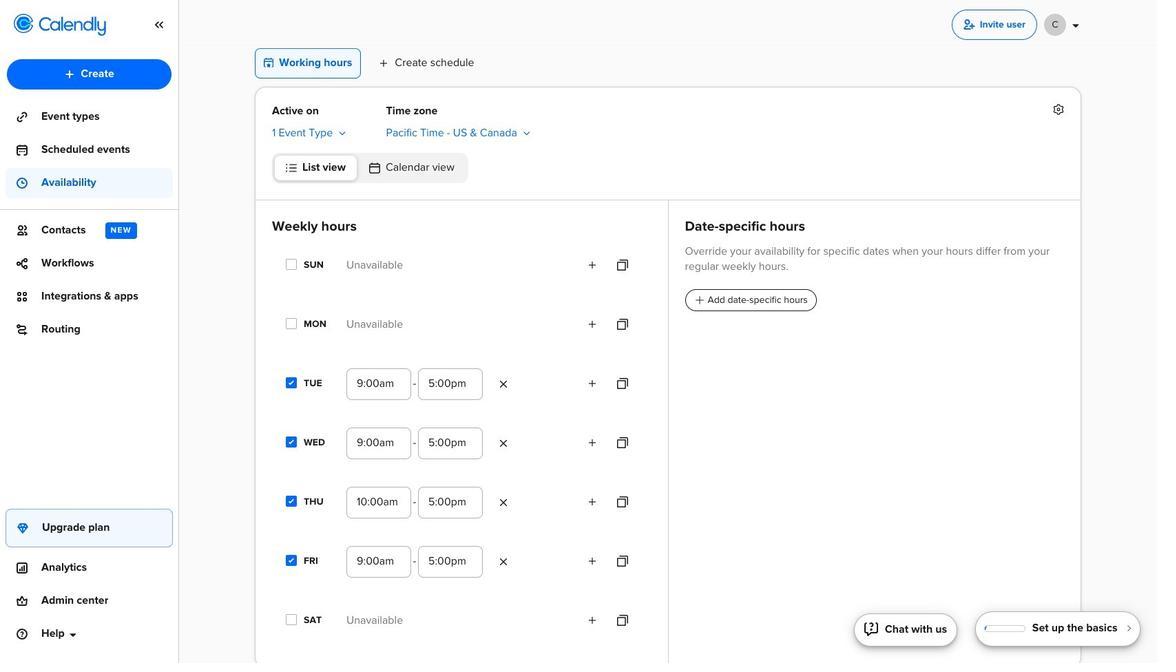 Task type: vqa. For each thing, say whether or not it's contained in the screenshot.
the top To text field
yes



Task type: locate. For each thing, give the bounding box(es) containing it.
1 vertical spatial to text field
[[418, 546, 483, 578]]

From text field
[[346, 368, 411, 400], [346, 428, 411, 459], [346, 487, 411, 518]]

from text field for first to text field from the top of the page
[[346, 428, 411, 459]]

2 to text field from the top
[[418, 487, 483, 518]]

To text field
[[418, 428, 483, 459], [418, 546, 483, 578]]

from text field for 2nd to text box from the bottom of the page
[[346, 368, 411, 400]]

1 from text field from the top
[[346, 368, 411, 400]]

main navigation element
[[0, 0, 179, 663]]

To text field
[[418, 368, 483, 400], [418, 487, 483, 518]]

1 vertical spatial to text field
[[418, 487, 483, 518]]

1 to text field from the top
[[418, 428, 483, 459]]

3 from text field from the top
[[346, 487, 411, 518]]

From text field
[[346, 546, 411, 578]]

0 vertical spatial to text field
[[418, 368, 483, 400]]

0 vertical spatial to text field
[[418, 428, 483, 459]]

0 vertical spatial from text field
[[346, 368, 411, 400]]

2 vertical spatial from text field
[[346, 487, 411, 518]]

2 from text field from the top
[[346, 428, 411, 459]]

1 vertical spatial from text field
[[346, 428, 411, 459]]



Task type: describe. For each thing, give the bounding box(es) containing it.
2 to text field from the top
[[418, 546, 483, 578]]

calendly image
[[39, 17, 106, 36]]

1 to text field from the top
[[418, 368, 483, 400]]

from text field for first to text box from the bottom of the page
[[346, 487, 411, 518]]



